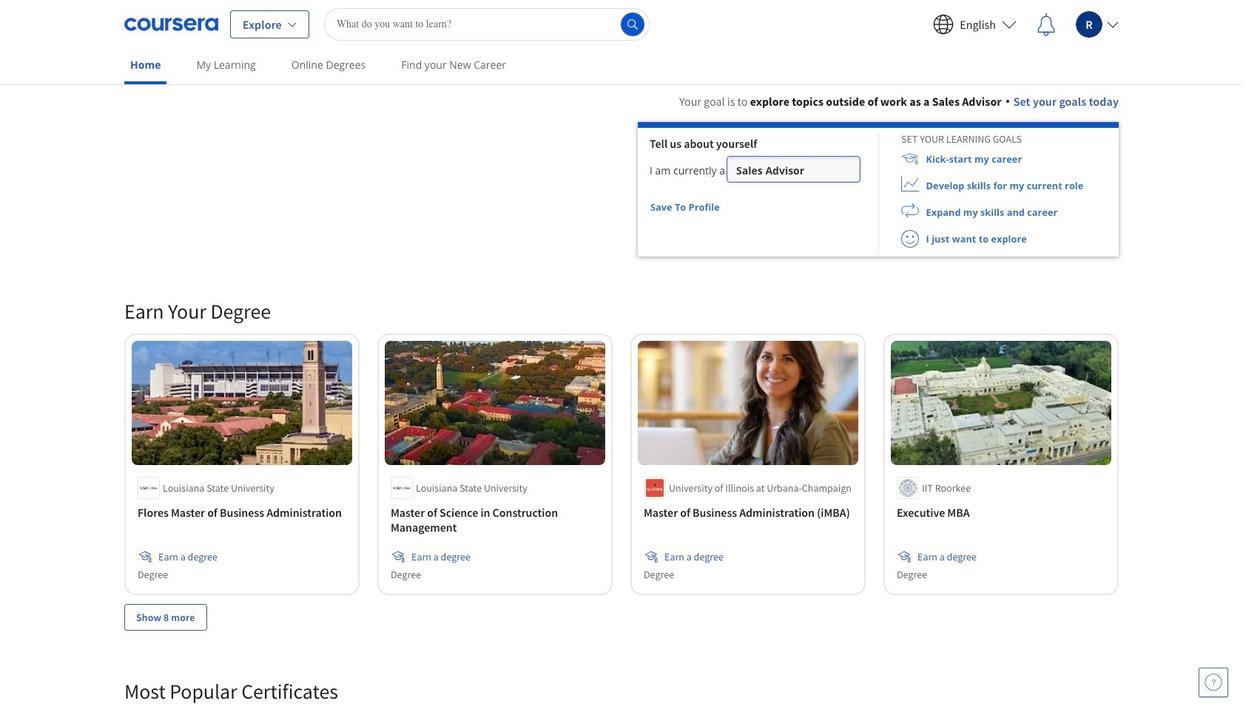 Task type: locate. For each thing, give the bounding box(es) containing it.
status
[[721, 206, 728, 210]]

main content
[[0, 75, 1244, 713]]

earn your degree collection element
[[115, 275, 1128, 655]]

None search field
[[324, 8, 650, 40]]

coursera image
[[124, 12, 218, 36]]

None text field
[[737, 158, 852, 187]]



Task type: vqa. For each thing, say whether or not it's contained in the screenshot.
the Help Center IMAGE
yes



Task type: describe. For each thing, give the bounding box(es) containing it.
help center image
[[1205, 674, 1223, 692]]

What do you want to learn? text field
[[324, 8, 650, 40]]

Occupation field
[[729, 158, 859, 187]]



